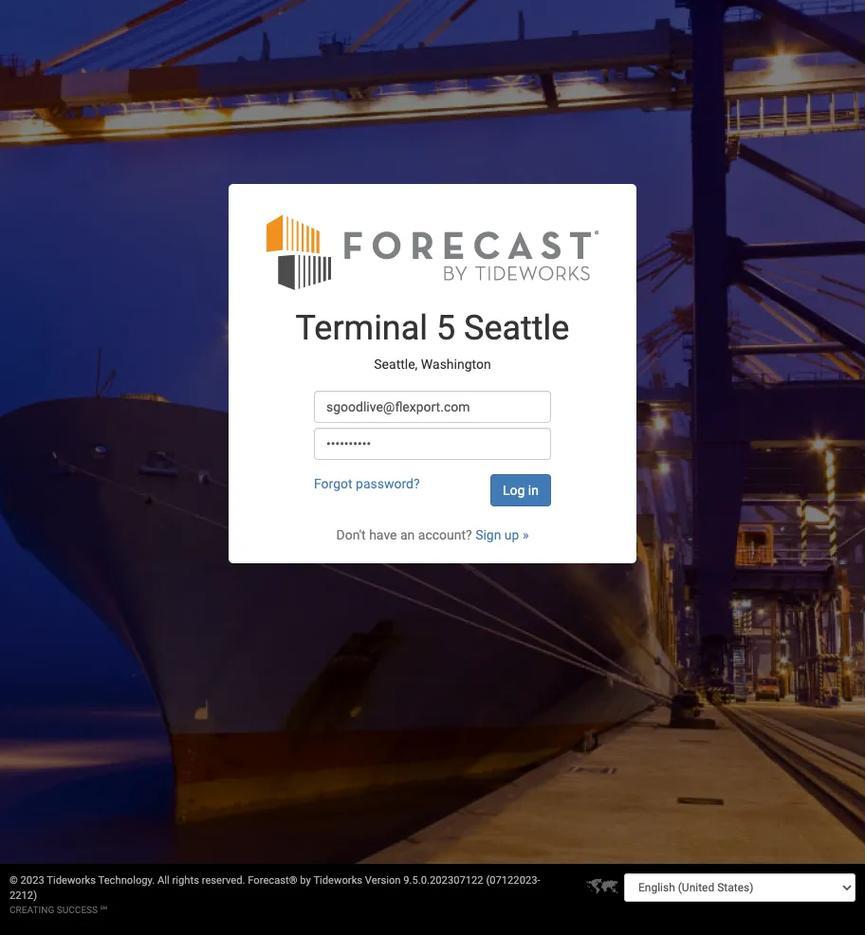 Task type: describe. For each thing, give the bounding box(es) containing it.
reserved.
[[202, 875, 245, 887]]

»
[[523, 528, 529, 543]]

by
[[300, 875, 311, 887]]

in
[[528, 483, 539, 498]]

log in button
[[491, 475, 551, 507]]

seattle,
[[374, 357, 418, 372]]

terminal
[[296, 309, 428, 349]]

terminal 5 seattle seattle, washington
[[296, 309, 570, 372]]

© 2023 tideworks technology. all rights reserved.
[[9, 875, 248, 887]]

version
[[365, 875, 401, 887]]

log
[[503, 483, 525, 498]]

account?
[[418, 528, 472, 543]]

forgot
[[314, 477, 353, 492]]

©
[[9, 875, 18, 887]]

rights
[[172, 875, 199, 887]]

sign
[[475, 528, 501, 543]]

tideworks for 2023
[[47, 875, 96, 887]]

forgot password? log in
[[314, 477, 539, 498]]

tideworks for by
[[313, 875, 363, 887]]



Task type: locate. For each thing, give the bounding box(es) containing it.
seattle
[[464, 309, 570, 349]]

creating
[[9, 905, 54, 916]]

tideworks
[[47, 875, 96, 887], [313, 875, 363, 887]]

don't have an account? sign up »
[[336, 528, 529, 543]]

washington
[[421, 357, 491, 372]]

all
[[158, 875, 170, 887]]

℠
[[100, 905, 107, 916]]

technology.
[[98, 875, 155, 887]]

have
[[369, 528, 397, 543]]

5
[[436, 309, 456, 349]]

1 horizontal spatial tideworks
[[313, 875, 363, 887]]

password?
[[356, 477, 420, 492]]

Email or username text field
[[314, 391, 551, 424]]

2 tideworks from the left
[[313, 875, 363, 887]]

tideworks right "by"
[[313, 875, 363, 887]]

Password password field
[[314, 428, 551, 461]]

success
[[57, 905, 98, 916]]

(07122023-
[[486, 875, 540, 887]]

forecast® by tideworks version 9.5.0.202307122 (07122023- 2212) creating success ℠
[[9, 875, 540, 916]]

tideworks up the success
[[47, 875, 96, 887]]

forgot password? link
[[314, 477, 420, 492]]

an
[[400, 528, 415, 543]]

2023
[[20, 875, 44, 887]]

tideworks inside forecast® by tideworks version 9.5.0.202307122 (07122023- 2212) creating success ℠
[[313, 875, 363, 887]]

sign up » link
[[475, 528, 529, 543]]

forecast® by tideworks image
[[267, 213, 599, 292]]

forecast®
[[248, 875, 297, 887]]

1 tideworks from the left
[[47, 875, 96, 887]]

up
[[505, 528, 519, 543]]

0 horizontal spatial tideworks
[[47, 875, 96, 887]]

2212)
[[9, 890, 37, 902]]

9.5.0.202307122
[[404, 875, 484, 887]]

don't
[[336, 528, 366, 543]]



Task type: vqa. For each thing, say whether or not it's contained in the screenshot.
washington
yes



